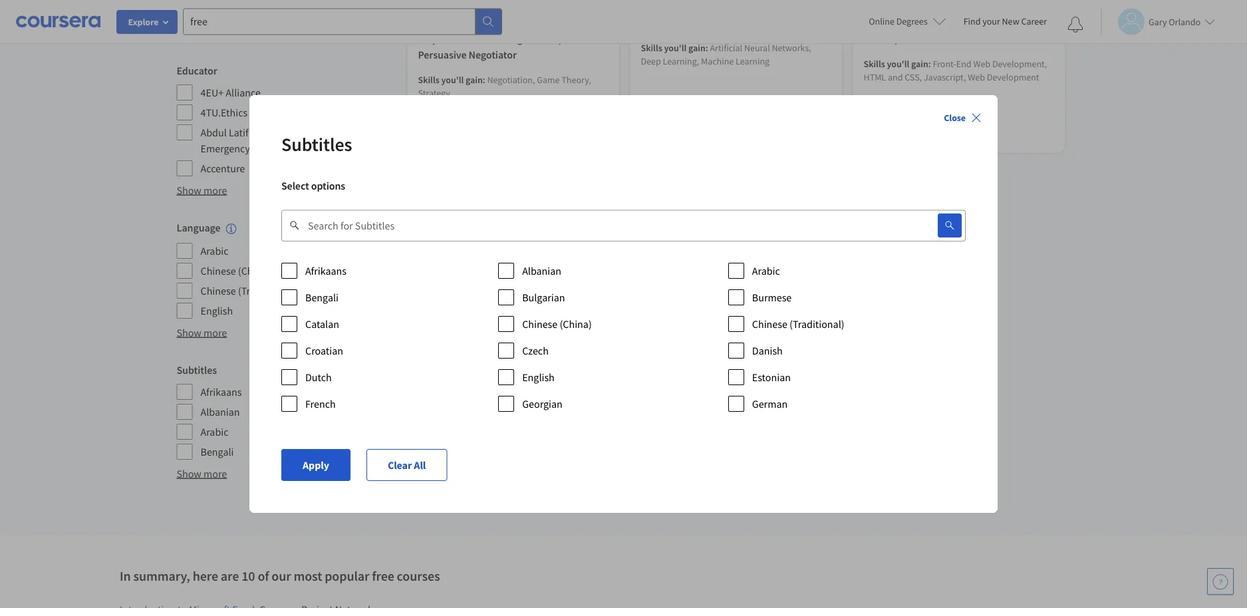Task type: locate. For each thing, give the bounding box(es) containing it.
3 show more button from the top
[[177, 466, 227, 482]]

2 vertical spatial arabic
[[201, 425, 229, 438]]

skills you'll gain : up 'learning,'
[[641, 42, 710, 54]]

web left career on the top of page
[[1000, 16, 1020, 29]]

1 vertical spatial bengali
[[201, 445, 234, 458]]

free up "free" link
[[737, 281, 755, 294]]

0 horizontal spatial (traditional)
[[238, 284, 293, 297]]

and right the html
[[888, 71, 903, 83]]

1 vertical spatial (china)
[[560, 317, 592, 331]]

0 vertical spatial gain
[[689, 42, 706, 54]]

2 show more from the top
[[177, 326, 227, 339]]

show
[[177, 184, 202, 197], [177, 326, 202, 339], [177, 467, 202, 480]]

1 horizontal spatial afrikaans
[[305, 264, 347, 278]]

czech
[[523, 344, 549, 357]]

gain for html, css, and javascript for web developers
[[912, 58, 929, 70]]

1 vertical spatial skills you'll gain :
[[864, 58, 933, 70]]

skills for html, css, and javascript for web developers
[[864, 58, 886, 70]]

career
[[1022, 15, 1048, 27]]

certificate link
[[402, 257, 526, 270]]

css, left javascript,
[[905, 71, 923, 83]]

2 horizontal spatial gain
[[912, 58, 929, 70]]

front-end web development, html and css, javascript, web development
[[864, 58, 1048, 83]]

page navigation navigation
[[626, 351, 848, 383]]

english inside select subtitles options element
[[523, 371, 555, 384]]

0 horizontal spatial skills
[[418, 74, 440, 86]]

css, inside front-end web development, html and css, javascript, web development
[[905, 71, 923, 83]]

you'll
[[665, 42, 687, 54], [888, 58, 910, 70], [442, 74, 464, 86]]

1 vertical spatial skills
[[864, 58, 886, 70]]

1 vertical spatial gain
[[912, 58, 929, 70]]

0 vertical spatial chinese (traditional)
[[201, 284, 293, 297]]

1 horizontal spatial chinese (traditional)
[[753, 317, 845, 331]]

educator group
[[177, 63, 394, 177]]

0 horizontal spatial english
[[201, 304, 233, 317]]

bengali inside subtitles group
[[201, 445, 234, 458]]

for inside 'html, css, and javascript for web developers'
[[985, 16, 998, 29]]

skills up the html
[[864, 58, 886, 70]]

of
[[258, 568, 269, 585]]

subtitles inside subtitles dialog
[[282, 133, 352, 156]]

0 vertical spatial show
[[177, 184, 202, 197]]

1 show more from the top
[[177, 184, 227, 197]]

0 vertical spatial afrikaans
[[305, 264, 347, 278]]

show more button
[[177, 182, 227, 198], [177, 325, 227, 341], [177, 466, 227, 482]]

0 vertical spatial skills you'll gain :
[[641, 42, 710, 54]]

2 more from the top
[[204, 326, 227, 339]]

clear all
[[388, 459, 426, 472]]

1 vertical spatial more
[[204, 326, 227, 339]]

bengali
[[305, 291, 339, 304], [201, 445, 234, 458]]

0 vertical spatial english
[[201, 304, 233, 317]]

0 horizontal spatial for
[[325, 126, 337, 139]]

chinese (china) down language
[[201, 264, 270, 277]]

arabic inside subtitles group
[[201, 425, 229, 438]]

estonian
[[753, 371, 791, 384]]

2 horizontal spatial you'll
[[888, 58, 910, 70]]

1 vertical spatial chinese (china)
[[523, 317, 592, 331]]

most
[[294, 568, 322, 585]]

2 vertical spatial skills you'll gain :
[[418, 74, 488, 86]]

university-
[[227, 10, 268, 22]]

free down the burmese
[[737, 305, 755, 318]]

to up becoming
[[477, 16, 487, 29]]

you'll up 'learning,'
[[665, 42, 687, 54]]

a
[[547, 16, 552, 29]]

show more button for english
[[177, 325, 227, 341]]

2 vertical spatial more
[[204, 467, 227, 480]]

2 vertical spatial for
[[325, 126, 337, 139]]

2 horizontal spatial a
[[525, 32, 530, 45]]

and
[[917, 16, 934, 29], [581, 32, 598, 45], [888, 71, 903, 83], [375, 126, 393, 139]]

language group
[[177, 220, 394, 319]]

1 vertical spatial arabic
[[753, 264, 781, 278]]

0 horizontal spatial (china)
[[238, 264, 270, 277]]

1 horizontal spatial (traditional)
[[790, 317, 845, 331]]

1 horizontal spatial you'll
[[665, 42, 687, 54]]

web right end
[[974, 58, 991, 70]]

here
[[193, 568, 218, 585]]

2 vertical spatial show more button
[[177, 466, 227, 482]]

albanian inside subtitles group
[[201, 405, 240, 418]]

clear
[[388, 459, 412, 472]]

you'll down developers
[[888, 58, 910, 70]]

1 vertical spatial show more button
[[177, 325, 227, 341]]

2 show more button from the top
[[177, 325, 227, 341]]

subtitles dialog
[[250, 95, 998, 513]]

: left front-
[[929, 58, 932, 70]]

1 horizontal spatial english
[[523, 371, 555, 384]]

0 vertical spatial more
[[204, 184, 227, 197]]

and right disease
[[375, 126, 393, 139]]

: down negotiator
[[483, 74, 486, 86]]

abdul latif jameel institute for disease and emergency analytics (j-idea)
[[201, 126, 393, 155]]

a down negotiation:
[[525, 32, 530, 45]]

4 link
[[752, 355, 776, 379]]

0 vertical spatial skills
[[641, 42, 663, 54]]

css,
[[895, 16, 915, 29], [905, 71, 923, 83]]

2 vertical spatial skills
[[418, 74, 440, 86]]

albanian inside select subtitles options element
[[523, 264, 562, 278]]

skills up deep
[[641, 42, 663, 54]]

for inside introduction to negotiation: a strategic playbook for becoming a principled and persuasive negotiator
[[463, 32, 476, 45]]

gain left front-
[[912, 58, 929, 70]]

chinese (china)
[[201, 264, 270, 277], [523, 317, 592, 331]]

0 vertical spatial (traditional)
[[238, 284, 293, 297]]

language
[[177, 221, 221, 234]]

1 vertical spatial to
[[499, 198, 511, 214]]

1 vertical spatial :
[[929, 58, 932, 70]]

web
[[1000, 16, 1020, 29], [974, 58, 991, 70], [968, 71, 986, 83]]

earn a university-issued career credential in a flexible, interactive format.
[[201, 10, 377, 35]]

a inside introduction to negotiation: a strategic playbook for becoming a principled and persuasive negotiator
[[525, 32, 530, 45]]

2 vertical spatial you'll
[[442, 74, 464, 86]]

0 vertical spatial for
[[985, 16, 998, 29]]

1 vertical spatial show more
[[177, 326, 227, 339]]

1 show more button from the top
[[177, 182, 227, 198]]

3
[[730, 361, 735, 373]]

close
[[945, 112, 966, 124]]

1 horizontal spatial courses
[[757, 233, 791, 246]]

1 vertical spatial web
[[974, 58, 991, 70]]

select options
[[282, 179, 346, 192]]

0 vertical spatial courses
[[757, 233, 791, 246]]

and left javascript on the right of page
[[917, 16, 934, 29]]

0 horizontal spatial subtitles
[[177, 363, 217, 377]]

1 horizontal spatial subtitles
[[282, 133, 352, 156]]

0 vertical spatial to
[[477, 16, 487, 29]]

0 vertical spatial albanian
[[523, 264, 562, 278]]

(china) inside select subtitles options element
[[560, 317, 592, 331]]

free up the free cybersecurity
[[737, 233, 755, 246]]

free for free courses
[[737, 233, 755, 246]]

1 vertical spatial courses
[[397, 568, 440, 585]]

summary,
[[133, 568, 190, 585]]

1 vertical spatial show
[[177, 326, 202, 339]]

for up idea) at the left top of the page
[[325, 126, 337, 139]]

free down the searches
[[402, 233, 420, 246]]

clear all button
[[367, 449, 447, 481]]

1 horizontal spatial chinese (china)
[[523, 317, 592, 331]]

free for free
[[737, 305, 755, 318]]

skills for introduction to negotiation: a strategic playbook for becoming a principled and persuasive negotiator
[[418, 74, 440, 86]]

strategy
[[418, 87, 451, 99]]

for
[[985, 16, 998, 29], [463, 32, 476, 45], [325, 126, 337, 139]]

0 vertical spatial css,
[[895, 16, 915, 29]]

to right "related"
[[499, 198, 511, 214]]

cybersecurity
[[757, 257, 818, 270]]

2 vertical spatial gain
[[466, 74, 483, 86]]

you'll up strategy
[[442, 74, 464, 86]]

subtitles group
[[177, 362, 394, 460]]

gain up 'learning,'
[[689, 42, 706, 54]]

1 horizontal spatial bengali
[[305, 291, 339, 304]]

playbook
[[418, 32, 461, 45]]

2 horizontal spatial :
[[929, 58, 932, 70]]

gain
[[689, 42, 706, 54], [912, 58, 929, 70], [466, 74, 483, 86]]

options
[[311, 179, 346, 192]]

you'll for html, css, and javascript for web developers
[[888, 58, 910, 70]]

2 vertical spatial show more
[[177, 467, 227, 480]]

0 horizontal spatial chinese (traditional)
[[201, 284, 293, 297]]

3 more from the top
[[204, 467, 227, 480]]

(15.9k
[[893, 114, 916, 126]]

0 horizontal spatial you'll
[[442, 74, 464, 86]]

introduction
[[418, 16, 475, 29]]

skills you'll gain : up the html
[[864, 58, 933, 70]]

(traditional) inside language group
[[238, 284, 293, 297]]

1 vertical spatial subtitles
[[177, 363, 217, 377]]

0 vertical spatial web
[[1000, 16, 1020, 29]]

chinese (china) down bulgarian
[[523, 317, 592, 331]]

css, up developers
[[895, 16, 915, 29]]

0 vertical spatial chinese (china)
[[201, 264, 270, 277]]

courses
[[757, 233, 791, 246], [397, 568, 440, 585]]

you'll for introduction to negotiation: a strategic playbook for becoming a principled and persuasive negotiator
[[442, 74, 464, 86]]

burmese
[[753, 291, 792, 304]]

0 horizontal spatial afrikaans
[[201, 385, 242, 398]]

web down end
[[968, 71, 986, 83]]

dutch
[[305, 371, 332, 384]]

german
[[753, 397, 788, 411]]

0 horizontal spatial chinese (china)
[[201, 264, 270, 277]]

0 vertical spatial show more
[[177, 184, 227, 197]]

1 horizontal spatial (china)
[[560, 317, 592, 331]]

(china) inside language group
[[238, 264, 270, 277]]

english inside language group
[[201, 304, 233, 317]]

more for english
[[204, 326, 227, 339]]

0 horizontal spatial bengali
[[201, 445, 234, 458]]

for down 'introduction'
[[463, 32, 476, 45]]

certificate
[[481, 257, 526, 270]]

subtitles
[[282, 133, 352, 156], [177, 363, 217, 377]]

1 vertical spatial (traditional)
[[790, 317, 845, 331]]

3 show more from the top
[[177, 467, 227, 480]]

gain down negotiator
[[466, 74, 483, 86]]

show more for bengali
[[177, 467, 227, 480]]

skills you'll gain : up strategy
[[418, 74, 488, 86]]

2 vertical spatial show
[[177, 467, 202, 480]]

:
[[706, 42, 709, 54], [929, 58, 932, 70], [483, 74, 486, 86]]

1 show from the top
[[177, 184, 202, 197]]

skills you'll gain : for introduction to negotiation: a strategic playbook for becoming a principled and persuasive negotiator
[[418, 74, 488, 86]]

development
[[987, 71, 1040, 83]]

and down the strategic
[[581, 32, 598, 45]]

becoming
[[478, 32, 523, 45]]

a right earn
[[220, 10, 225, 22]]

0 horizontal spatial :
[[483, 74, 486, 86]]

0 vertical spatial subtitles
[[282, 133, 352, 156]]

1 horizontal spatial for
[[463, 32, 476, 45]]

earn
[[201, 10, 219, 22]]

4eu+
[[201, 86, 224, 99]]

1 vertical spatial chinese (traditional)
[[753, 317, 845, 331]]

2 horizontal spatial skills you'll gain :
[[864, 58, 933, 70]]

2 vertical spatial :
[[483, 74, 486, 86]]

1 vertical spatial you'll
[[888, 58, 910, 70]]

a
[[220, 10, 225, 22], [372, 10, 377, 22], [525, 32, 530, 45]]

2 horizontal spatial for
[[985, 16, 998, 29]]

chinese (traditional) inside select subtitles options element
[[753, 317, 845, 331]]

for inside abdul latif jameel institute for disease and emergency analytics (j-idea)
[[325, 126, 337, 139]]

0 horizontal spatial to
[[477, 16, 487, 29]]

0 vertical spatial (china)
[[238, 264, 270, 277]]

0 vertical spatial :
[[706, 42, 709, 54]]

search image
[[945, 220, 956, 231]]

0 vertical spatial arabic
[[201, 244, 229, 257]]

2 show from the top
[[177, 326, 202, 339]]

for for html, css, and javascript for web developers
[[985, 16, 998, 29]]

None search field
[[183, 8, 502, 35]]

0 vertical spatial show more button
[[177, 182, 227, 198]]

1 vertical spatial albanian
[[201, 405, 240, 418]]

a right in
[[372, 10, 377, 22]]

0 horizontal spatial skills you'll gain :
[[418, 74, 488, 86]]

and inside introduction to negotiation: a strategic playbook for becoming a principled and persuasive negotiator
[[581, 32, 598, 45]]

1 horizontal spatial albanian
[[523, 264, 562, 278]]

searches related to free
[[402, 198, 535, 214]]

: for html, css, and javascript for web developers
[[929, 58, 932, 70]]

: up "machine"
[[706, 42, 709, 54]]

format.
[[276, 23, 305, 35]]

1 vertical spatial for
[[463, 32, 476, 45]]

free for free machine
[[737, 281, 755, 294]]

subtitles inside subtitles group
[[177, 363, 217, 377]]

show more
[[177, 184, 227, 197], [177, 326, 227, 339], [177, 467, 227, 480]]

2 horizontal spatial skills
[[864, 58, 886, 70]]

development,
[[993, 58, 1048, 70]]

1 vertical spatial afrikaans
[[201, 385, 242, 398]]

in
[[363, 10, 370, 22]]

1 more from the top
[[204, 184, 227, 197]]

free down free courses
[[737, 257, 755, 270]]

4
[[762, 361, 767, 373]]

searches
[[402, 198, 453, 214]]

Search by keyword search field
[[308, 210, 906, 242]]

management link
[[402, 281, 517, 294]]

0 horizontal spatial albanian
[[201, 405, 240, 418]]

for right find
[[985, 16, 998, 29]]

0 vertical spatial bengali
[[305, 291, 339, 304]]

3 show from the top
[[177, 467, 202, 480]]

in summary, here are 10 of our most popular free courses
[[120, 568, 440, 585]]

skills up strategy
[[418, 74, 440, 86]]

neural
[[745, 42, 771, 54]]

more for accenture
[[204, 184, 227, 197]]

(traditional)
[[238, 284, 293, 297], [790, 317, 845, 331]]

english
[[201, 304, 233, 317], [523, 371, 555, 384]]

free link
[[737, 305, 765, 318]]

new
[[1003, 15, 1020, 27]]

chinese
[[201, 264, 236, 277], [201, 284, 236, 297], [523, 317, 558, 331], [753, 317, 788, 331]]

1 vertical spatial english
[[523, 371, 555, 384]]

web inside 'html, css, and javascript for web developers'
[[1000, 16, 1020, 29]]



Task type: vqa. For each thing, say whether or not it's contained in the screenshot.


Task type: describe. For each thing, give the bounding box(es) containing it.
10
[[242, 568, 255, 585]]

career
[[295, 10, 320, 22]]

show more button for bengali
[[177, 466, 227, 482]]

are
[[221, 568, 239, 585]]

free /
[[402, 233, 424, 246]]

free for free /
[[402, 233, 420, 246]]

flexible,
[[201, 23, 231, 35]]

free machine
[[737, 281, 796, 294]]

afrikaans inside subtitles group
[[201, 385, 242, 398]]

find your new career link
[[957, 13, 1054, 30]]

chinese (traditional) inside language group
[[201, 284, 293, 297]]

your
[[983, 15, 1001, 27]]

0 horizontal spatial courses
[[397, 568, 440, 585]]

negotiation:
[[489, 16, 545, 29]]

front-
[[933, 58, 957, 70]]

reviews)
[[918, 114, 951, 126]]

help center image
[[1213, 574, 1229, 590]]

(j-
[[295, 142, 306, 155]]

in
[[120, 568, 131, 585]]

introduction to negotiation: a strategic playbook for becoming a principled and persuasive negotiator
[[418, 16, 598, 61]]

find your new career
[[964, 15, 1048, 27]]

javascript
[[936, 16, 983, 29]]

select subtitles options element
[[282, 258, 966, 417]]

game
[[537, 74, 560, 86]]

artificial neural networks, deep learning, machine learning
[[641, 42, 812, 67]]

free courses
[[737, 233, 791, 246]]

learning,
[[663, 55, 700, 67]]

machine
[[701, 55, 734, 67]]

4tu.ethics
[[201, 106, 248, 119]]

institute
[[285, 126, 323, 139]]

deep
[[641, 55, 661, 67]]

1 horizontal spatial a
[[372, 10, 377, 22]]

popular
[[325, 568, 370, 585]]

end
[[957, 58, 972, 70]]

chinese (china) inside language group
[[201, 264, 270, 277]]

apply button
[[282, 449, 351, 481]]

our
[[272, 568, 291, 585]]

related
[[456, 198, 496, 214]]

free for free cybersecurity
[[737, 257, 755, 270]]

show for bengali
[[177, 467, 202, 480]]

free right "related"
[[513, 198, 535, 214]]

css, inside 'html, css, and javascript for web developers'
[[895, 16, 915, 29]]

show more button for accenture
[[177, 182, 227, 198]]

developers
[[864, 32, 915, 45]]

afrikaans inside select subtitles options element
[[305, 264, 347, 278]]

all
[[414, 459, 426, 472]]

and inside abdul latif jameel institute for disease and emergency analytics (j-idea)
[[375, 126, 393, 139]]

skills you'll gain : for html, css, and javascript for web developers
[[864, 58, 933, 70]]

catalan
[[305, 317, 339, 331]]

management
[[456, 281, 517, 294]]

emergency
[[201, 142, 250, 155]]

gain for introduction to negotiation: a strategic playbook for becoming a principled and persuasive negotiator
[[466, 74, 483, 86]]

negotiator
[[469, 48, 517, 61]]

coursera image
[[16, 11, 100, 32]]

latif
[[229, 126, 249, 139]]

arabic inside select subtitles options element
[[753, 264, 781, 278]]

more for bengali
[[204, 467, 227, 480]]

(traditional) inside select subtitles options element
[[790, 317, 845, 331]]

theory,
[[562, 74, 592, 86]]

html
[[864, 71, 887, 83]]

jameel
[[251, 126, 283, 139]]

/
[[420, 233, 424, 246]]

: for introduction to negotiation: a strategic playbook for becoming a principled and persuasive negotiator
[[483, 74, 486, 86]]

bengali inside select subtitles options element
[[305, 291, 339, 304]]

interactive
[[233, 23, 274, 35]]

issued
[[268, 10, 293, 22]]

networks,
[[772, 42, 812, 54]]

2 vertical spatial web
[[968, 71, 986, 83]]

chinese (china) inside select subtitles options element
[[523, 317, 592, 331]]

1 horizontal spatial to
[[499, 198, 511, 214]]

persuasive
[[418, 48, 467, 61]]

find
[[964, 15, 981, 27]]

0 vertical spatial you'll
[[665, 42, 687, 54]]

show notifications image
[[1068, 17, 1084, 33]]

educator
[[177, 64, 217, 77]]

georgian
[[523, 397, 563, 411]]

javascript,
[[924, 71, 967, 83]]

idea)
[[306, 142, 330, 155]]

free cybersecurity
[[737, 257, 818, 270]]

free right popular at left bottom
[[372, 568, 394, 585]]

alliance
[[226, 86, 261, 99]]

html, css, and javascript for web developers link
[[864, 14, 1055, 46]]

1 horizontal spatial gain
[[689, 42, 706, 54]]

(15.9k reviews)
[[893, 114, 951, 126]]

1 horizontal spatial :
[[706, 42, 709, 54]]

danish
[[753, 344, 783, 357]]

show more for english
[[177, 326, 227, 339]]

arabic inside language group
[[201, 244, 229, 257]]

analytics
[[252, 142, 293, 155]]

3 link
[[720, 355, 744, 379]]

abdul
[[201, 126, 227, 139]]

show for english
[[177, 326, 202, 339]]

show more for accenture
[[177, 184, 227, 197]]

negotiation,
[[488, 74, 535, 86]]

1 horizontal spatial skills
[[641, 42, 663, 54]]

strategic
[[555, 16, 595, 29]]

introduction to negotiation: a strategic playbook for becoming a principled and persuasive negotiator link
[[418, 14, 609, 62]]

artificial
[[710, 42, 743, 54]]

html, css, and javascript for web developers
[[864, 16, 1020, 45]]

for for abdul latif jameel institute for disease and emergency analytics (j-idea)
[[325, 126, 337, 139]]

1 horizontal spatial skills you'll gain :
[[641, 42, 710, 54]]

close button
[[939, 106, 988, 130]]

to inside introduction to negotiation: a strategic playbook for becoming a principled and persuasive negotiator
[[477, 16, 487, 29]]

accenture
[[201, 162, 245, 175]]

and inside 'html, css, and javascript for web developers'
[[917, 16, 934, 29]]

0 horizontal spatial a
[[220, 10, 225, 22]]

show for accenture
[[177, 184, 202, 197]]

html,
[[864, 16, 893, 29]]

and inside front-end web development, html and css, javascript, web development
[[888, 71, 903, 83]]

bulgarian
[[523, 291, 565, 304]]



